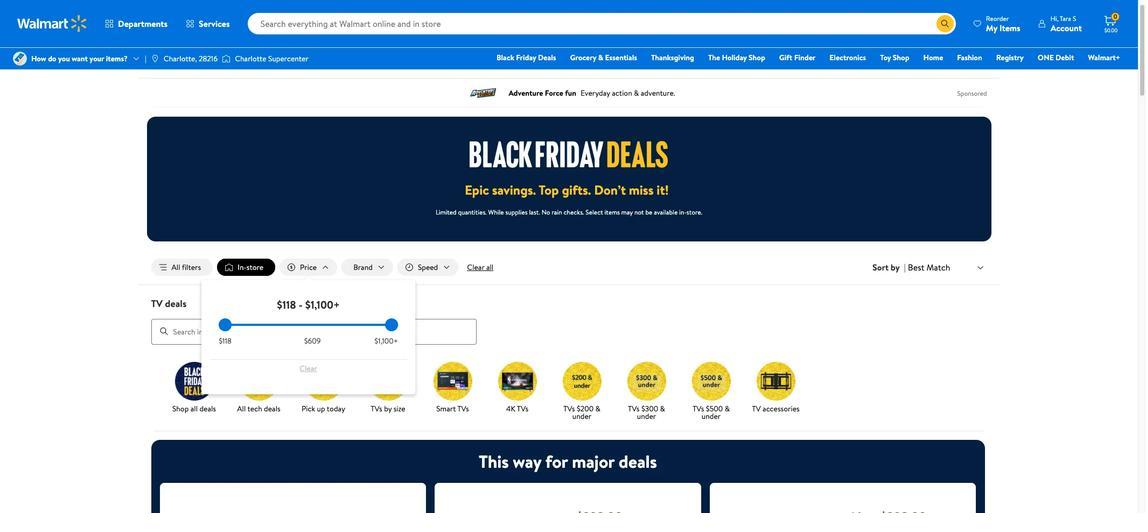 Task type: describe. For each thing, give the bounding box(es) containing it.
all for shop
[[190, 404, 198, 414]]

1 horizontal spatial $1,100+
[[374, 336, 398, 347]]

28216
[[199, 53, 218, 64]]

grocery & essentials
[[570, 52, 637, 63]]

all tech deals image
[[239, 362, 278, 401]]

sponsored
[[957, 89, 987, 98]]

your
[[90, 53, 104, 64]]

/
[[192, 59, 195, 69]]

& right grocery
[[598, 52, 603, 63]]

want
[[72, 53, 88, 64]]

available
[[654, 208, 678, 217]]

home
[[923, 52, 943, 63]]

registry
[[996, 52, 1024, 63]]

price button
[[280, 259, 337, 276]]

price
[[300, 262, 317, 273]]

shop all deals
[[172, 404, 216, 414]]

how
[[31, 53, 46, 64]]

$609
[[304, 336, 321, 347]]

in-store button
[[217, 259, 275, 276]]

for
[[545, 450, 568, 474]]

$200
[[577, 404, 594, 414]]

all for clear
[[486, 262, 493, 273]]

quantities.
[[458, 208, 487, 217]]

brand
[[353, 262, 373, 273]]

clear search field text image
[[924, 19, 932, 28]]

how do you want your items?
[[31, 53, 128, 64]]

best match
[[908, 262, 950, 274]]

tvs by size link
[[360, 362, 416, 415]]

fashion link
[[952, 52, 987, 64]]

under for $300
[[637, 411, 656, 422]]

0 $0.00
[[1104, 12, 1118, 34]]

deals inside shop all deals "link"
[[199, 404, 216, 414]]

& for tvs $500 & under
[[725, 404, 730, 414]]

toy shop
[[880, 52, 909, 63]]

tvs $200 & under link
[[554, 362, 610, 423]]

by for sort
[[891, 262, 900, 274]]

essentials
[[605, 52, 637, 63]]

$118 range field
[[219, 324, 398, 326]]

grocery & essentials link
[[565, 52, 642, 64]]

all filters button
[[151, 259, 213, 276]]

tv for tv deals
[[151, 297, 163, 311]]

tvs for tvs by size
[[371, 404, 382, 414]]

deals inside tv deals search box
[[165, 297, 187, 311]]

shop inside "link"
[[172, 404, 189, 414]]

Walmart Site-Wide search field
[[248, 13, 956, 34]]

Search search field
[[248, 13, 956, 34]]

my
[[986, 22, 997, 34]]

supercenter
[[268, 53, 308, 64]]

deals inside all tech deals link
[[264, 404, 280, 414]]

top
[[539, 181, 559, 199]]

search image
[[160, 328, 168, 336]]

black friday deals
[[497, 52, 556, 63]]

TV deals search field
[[138, 297, 1000, 345]]

tv for tv accessories
[[752, 404, 761, 414]]

major
[[572, 450, 615, 474]]

tvs by size image
[[369, 362, 407, 401]]

way
[[513, 450, 541, 474]]

under for $500
[[702, 411, 721, 422]]

walmart black friday deals for days image
[[470, 141, 668, 168]]

supplies
[[505, 208, 528, 217]]

speed button
[[397, 259, 458, 276]]

2 tvs from the left
[[457, 404, 469, 414]]

$300
[[641, 404, 658, 414]]

the holiday shop link
[[703, 52, 770, 64]]

clear for clear
[[300, 364, 317, 374]]

charlotte supercenter
[[235, 53, 308, 64]]

pick up today image
[[304, 362, 343, 401]]

smart
[[436, 404, 456, 414]]

1 horizontal spatial electronics link
[[825, 52, 871, 64]]

debit
[[1056, 52, 1074, 63]]

shop all deals link
[[166, 362, 222, 415]]

store.
[[687, 208, 702, 217]]

gift finder link
[[774, 52, 820, 64]]

sort and filter section element
[[138, 250, 1000, 285]]

0
[[1113, 12, 1117, 21]]

all filters
[[172, 262, 201, 273]]

may
[[621, 208, 633, 217]]

smart tvs image
[[433, 362, 472, 401]]

pick up today
[[302, 404, 345, 414]]

hi,
[[1051, 14, 1058, 23]]

tv deals
[[151, 297, 187, 311]]

holiday
[[722, 52, 747, 63]]

tvs
[[199, 59, 209, 69]]

thanksgiving
[[651, 52, 694, 63]]

& for tvs $200 & under
[[595, 404, 600, 414]]

items?
[[106, 53, 128, 64]]

charlotte
[[235, 53, 266, 64]]

4k tvs link
[[489, 362, 545, 415]]

pick up today link
[[295, 362, 351, 415]]

tvs $500 & under image
[[692, 362, 731, 401]]

4k
[[506, 404, 515, 414]]

black friday deals link
[[492, 52, 561, 64]]

reorder
[[986, 14, 1009, 23]]

$500
[[706, 404, 723, 414]]

registry link
[[991, 52, 1029, 64]]

deals right major
[[619, 450, 657, 474]]

account
[[1051, 22, 1082, 34]]

$118 for $118 - $1,100+
[[277, 298, 296, 312]]

 image for how do you want your items?
[[13, 52, 27, 66]]



Task type: vqa. For each thing, say whether or not it's contained in the screenshot.
Beauty
no



Task type: locate. For each thing, give the bounding box(es) containing it.
all for all tech deals
[[237, 404, 246, 414]]

items
[[999, 22, 1020, 34]]

0 horizontal spatial |
[[145, 53, 146, 64]]

clear inside button
[[467, 262, 484, 273]]

clear down '$609'
[[300, 364, 317, 374]]

0 vertical spatial by
[[891, 262, 900, 274]]

0 horizontal spatial all
[[190, 404, 198, 414]]

0 horizontal spatial by
[[384, 404, 392, 414]]

under inside tvs $200 & under
[[572, 411, 591, 422]]

charlotte, 28216
[[164, 53, 218, 64]]

0 vertical spatial |
[[145, 53, 146, 64]]

under down the tvs $200 & under image
[[572, 411, 591, 422]]

tvs for tvs $500 & under
[[693, 404, 704, 414]]

1 vertical spatial tv
[[752, 404, 761, 414]]

$1,100+ right '-' on the bottom
[[305, 298, 340, 312]]

& inside tvs $300 & under
[[660, 404, 665, 414]]

0 horizontal spatial electronics link
[[151, 59, 187, 69]]

tvs left $200 in the right of the page
[[563, 404, 575, 414]]

finder
[[794, 52, 816, 63]]

0 horizontal spatial tv
[[151, 297, 163, 311]]

Search in TV deals search field
[[151, 319, 476, 345]]

by for tvs
[[384, 404, 392, 414]]

under down tvs $500 & under image on the right of the page
[[702, 411, 721, 422]]

tv inside tv accessories link
[[752, 404, 761, 414]]

friday
[[516, 52, 536, 63]]

group
[[443, 492, 692, 514]]

under inside tvs $300 & under
[[637, 411, 656, 422]]

all inside all tech deals link
[[237, 404, 246, 414]]

1 horizontal spatial shop
[[749, 52, 765, 63]]

under down tvs $300 & under image
[[637, 411, 656, 422]]

limited quantities. while supplies last. no rain checks. select items may not be available in-store.
[[436, 208, 702, 217]]

1 vertical spatial $1,100+
[[374, 336, 398, 347]]

thanksgiving link
[[646, 52, 699, 64]]

shop all deals image
[[175, 362, 214, 401]]

3 tvs from the left
[[517, 404, 528, 414]]

$118 for $118
[[219, 336, 232, 347]]

best match button
[[906, 261, 987, 275]]

tvs left $300
[[628, 404, 640, 414]]

search icon image
[[941, 19, 949, 28]]

tvs $200 & under
[[563, 404, 600, 422]]

by left size
[[384, 404, 392, 414]]

services
[[199, 18, 230, 30]]

in-
[[679, 208, 687, 217]]

$1108 range field
[[219, 324, 398, 326]]

clear all button
[[463, 259, 498, 276]]

0 horizontal spatial $1,100+
[[305, 298, 340, 312]]

|
[[145, 53, 146, 64], [904, 262, 906, 274]]

& inside tvs $500 & under
[[725, 404, 730, 414]]

 image for charlotte supercenter
[[222, 53, 231, 64]]

tvs right 4k
[[517, 404, 528, 414]]

tvs inside tvs $200 & under
[[563, 404, 575, 414]]

the
[[708, 52, 720, 63]]

| right 'items?'
[[145, 53, 146, 64]]

it!
[[657, 181, 669, 199]]

electronics for electronics
[[830, 52, 866, 63]]

tvs for tvs $200 & under
[[563, 404, 575, 414]]

tvs left size
[[371, 404, 382, 414]]

best
[[908, 262, 925, 274]]

walmart+ link
[[1083, 52, 1125, 64]]

0 horizontal spatial electronics
[[151, 59, 187, 69]]

in-store
[[238, 262, 263, 273]]

all inside button
[[486, 262, 493, 273]]

| left the best
[[904, 262, 906, 274]]

deals up search "icon"
[[165, 297, 187, 311]]

tvs for tvs $300 & under
[[628, 404, 640, 414]]

& for tvs $300 & under
[[660, 404, 665, 414]]

1 horizontal spatial all
[[486, 262, 493, 273]]

tv accessories
[[752, 404, 800, 414]]

1 vertical spatial $118
[[219, 336, 232, 347]]

tara
[[1060, 14, 1071, 23]]

smart tvs
[[436, 404, 469, 414]]

electronics inside electronics link
[[830, 52, 866, 63]]

2 horizontal spatial shop
[[893, 52, 909, 63]]

black
[[497, 52, 514, 63]]

2 horizontal spatial under
[[702, 411, 721, 422]]

$1,100+ up the tvs by size image
[[374, 336, 398, 347]]

& inside tvs $200 & under
[[595, 404, 600, 414]]

tvs $500 & under
[[693, 404, 730, 422]]

speed
[[418, 262, 438, 273]]

electronics link left toy
[[825, 52, 871, 64]]

all left filters on the left bottom
[[172, 262, 180, 273]]

all for all filters
[[172, 262, 180, 273]]

$118 - $1,100+
[[277, 298, 340, 312]]

reorder my items
[[986, 14, 1020, 34]]

walmart image
[[17, 15, 87, 32]]

1 vertical spatial clear
[[300, 364, 317, 374]]

tvs inside tvs $300 & under
[[628, 404, 640, 414]]

sort by |
[[873, 262, 906, 274]]

1 horizontal spatial clear
[[467, 262, 484, 273]]

1 horizontal spatial all
[[237, 404, 246, 414]]

tvs inside tvs $500 & under
[[693, 404, 704, 414]]

4k tvs
[[506, 404, 528, 414]]

1 horizontal spatial by
[[891, 262, 900, 274]]

tvs
[[371, 404, 382, 414], [457, 404, 469, 414], [517, 404, 528, 414], [563, 404, 575, 414], [628, 404, 640, 414], [693, 404, 704, 414]]

charlotte,
[[164, 53, 197, 64]]

tvs right smart at the left of the page
[[457, 404, 469, 414]]

0 vertical spatial $1,100+
[[305, 298, 340, 312]]

shop right toy
[[893, 52, 909, 63]]

tvs $300 & under link
[[619, 362, 675, 423]]

5 tvs from the left
[[628, 404, 640, 414]]

1 vertical spatial all
[[237, 404, 246, 414]]

savings.
[[492, 181, 536, 199]]

1 horizontal spatial under
[[637, 411, 656, 422]]

clear button
[[219, 360, 398, 378]]

shop inside 'link'
[[893, 52, 909, 63]]

4 tvs from the left
[[563, 404, 575, 414]]

 image
[[151, 54, 159, 63]]

 image right 28216
[[222, 53, 231, 64]]

store
[[246, 262, 263, 273]]

this
[[479, 450, 509, 474]]

 image
[[13, 52, 27, 66], [222, 53, 231, 64]]

all tech deals link
[[231, 362, 287, 415]]

while
[[488, 208, 504, 217]]

walmart+
[[1088, 52, 1120, 63]]

| inside sort and filter section element
[[904, 262, 906, 274]]

1 horizontal spatial $118
[[277, 298, 296, 312]]

electronics left /
[[151, 59, 187, 69]]

no
[[542, 208, 550, 217]]

deals
[[165, 297, 187, 311], [199, 404, 216, 414], [264, 404, 280, 414], [619, 450, 657, 474]]

tvs $200 & under image
[[563, 362, 601, 401]]

0 vertical spatial all
[[486, 262, 493, 273]]

0 vertical spatial tv
[[151, 297, 163, 311]]

departments
[[118, 18, 168, 30]]

0 vertical spatial $118
[[277, 298, 296, 312]]

tvs by size
[[371, 404, 405, 414]]

tv up search "icon"
[[151, 297, 163, 311]]

0 vertical spatial clear
[[467, 262, 484, 273]]

you
[[58, 53, 70, 64]]

0 horizontal spatial  image
[[13, 52, 27, 66]]

shop right holiday
[[749, 52, 765, 63]]

clear for clear all
[[467, 262, 484, 273]]

checks.
[[564, 208, 584, 217]]

0 horizontal spatial under
[[572, 411, 591, 422]]

1 tvs from the left
[[371, 404, 382, 414]]

electronics left toy
[[830, 52, 866, 63]]

0 horizontal spatial shop
[[172, 404, 189, 414]]

gifts.
[[562, 181, 591, 199]]

1 horizontal spatial electronics
[[830, 52, 866, 63]]

 image left how
[[13, 52, 27, 66]]

electronics / tvs
[[151, 59, 209, 69]]

miss
[[629, 181, 654, 199]]

all inside all filters button
[[172, 262, 180, 273]]

brand button
[[342, 259, 393, 276]]

today
[[327, 404, 345, 414]]

tv left accessories
[[752, 404, 761, 414]]

one debit
[[1038, 52, 1074, 63]]

6 tvs from the left
[[693, 404, 704, 414]]

$118
[[277, 298, 296, 312], [219, 336, 232, 347]]

1 vertical spatial by
[[384, 404, 392, 414]]

all inside "link"
[[190, 404, 198, 414]]

under inside tvs $500 & under
[[702, 411, 721, 422]]

&
[[598, 52, 603, 63], [595, 404, 600, 414], [660, 404, 665, 414], [725, 404, 730, 414]]

4k tvs image
[[498, 362, 537, 401]]

by inside sort and filter section element
[[891, 262, 900, 274]]

1 horizontal spatial tv
[[752, 404, 761, 414]]

tv inside tv deals search box
[[151, 297, 163, 311]]

by right sort
[[891, 262, 900, 274]]

clear all
[[467, 262, 493, 273]]

tech
[[247, 404, 262, 414]]

0 vertical spatial all
[[172, 262, 180, 273]]

0 horizontal spatial clear
[[300, 364, 317, 374]]

gift finder
[[779, 52, 816, 63]]

& right $200 in the right of the page
[[595, 404, 600, 414]]

electronics link left /
[[151, 59, 187, 69]]

smart tvs link
[[425, 362, 481, 415]]

deals down shop all deals 'image'
[[199, 404, 216, 414]]

3 under from the left
[[702, 411, 721, 422]]

1 horizontal spatial  image
[[222, 53, 231, 64]]

0 horizontal spatial all
[[172, 262, 180, 273]]

tv mounts image
[[756, 362, 795, 401]]

deals
[[538, 52, 556, 63]]

epic
[[465, 181, 489, 199]]

rain
[[552, 208, 562, 217]]

one debit link
[[1033, 52, 1079, 64]]

tvs left $500
[[693, 404, 704, 414]]

in-
[[238, 262, 247, 273]]

shop down shop all deals 'image'
[[172, 404, 189, 414]]

home link
[[919, 52, 948, 64]]

2 under from the left
[[637, 411, 656, 422]]

hi, tara s account
[[1051, 14, 1082, 34]]

1 vertical spatial |
[[904, 262, 906, 274]]

services button
[[177, 11, 239, 37]]

0 horizontal spatial $118
[[219, 336, 232, 347]]

1 under from the left
[[572, 411, 591, 422]]

grocery
[[570, 52, 596, 63]]

tvs $300 & under image
[[627, 362, 666, 401]]

tvs $500 & under link
[[683, 362, 739, 423]]

1 vertical spatial all
[[190, 404, 198, 414]]

1 horizontal spatial |
[[904, 262, 906, 274]]

electronics for electronics / tvs
[[151, 59, 187, 69]]

clear inside button
[[300, 364, 317, 374]]

size
[[394, 404, 405, 414]]

all left tech
[[237, 404, 246, 414]]

shop
[[749, 52, 765, 63], [893, 52, 909, 63], [172, 404, 189, 414]]

pick
[[302, 404, 315, 414]]

not
[[634, 208, 644, 217]]

& right $300
[[660, 404, 665, 414]]

clear right speed
[[467, 262, 484, 273]]

& right $500
[[725, 404, 730, 414]]

under for $200
[[572, 411, 591, 422]]

deals right tech
[[264, 404, 280, 414]]

tv accessories link
[[748, 362, 804, 415]]



